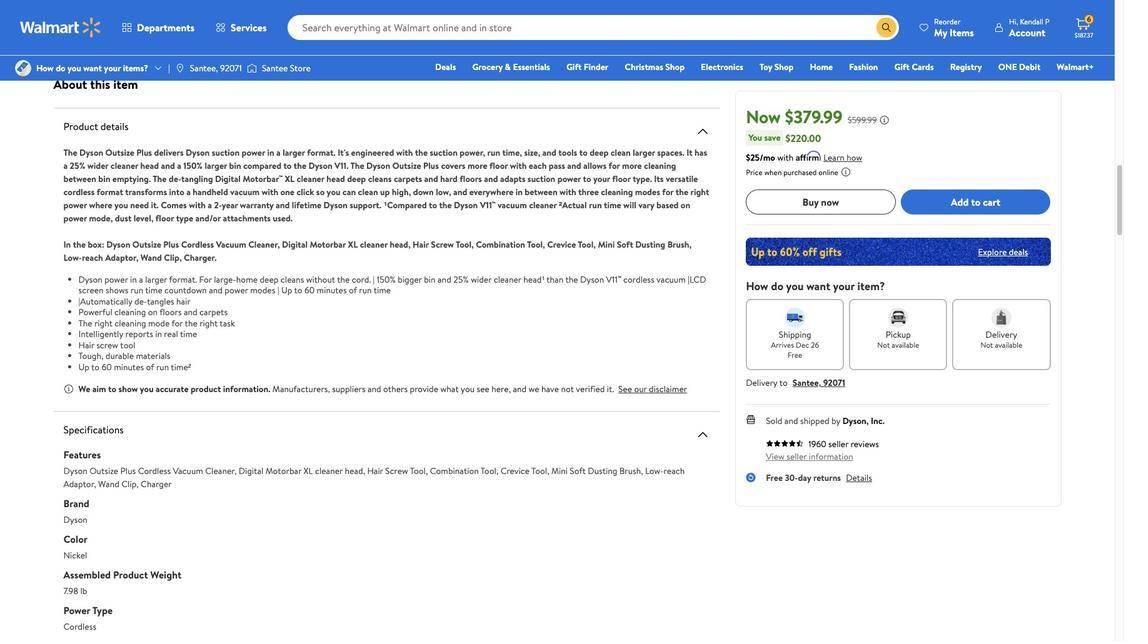 Task type: describe. For each thing, give the bounding box(es) containing it.
xl inside features dyson outsize plus cordless vacuum cleaner, digital motorbar xl cleaner head, hair screw tool, combination tool, crevice tool, mini soft dusting brush, low-reach adaptor, wand clip, charger brand dyson color nickel assembled product weight 7.98 lb power type cordless
[[304, 465, 313, 477]]

cleaning up its
[[644, 159, 676, 172]]

1 horizontal spatial up
[[281, 284, 292, 297]]

Search search field
[[288, 15, 900, 40]]

free inside the shipping arrives dec 26 free
[[788, 350, 803, 360]]

motorbar™
[[243, 172, 283, 185]]

4 product group from the left
[[556, 0, 696, 29]]

we
[[529, 383, 540, 395]]

and right bigger
[[438, 273, 452, 286]]

1 horizontal spatial minutes
[[317, 284, 347, 297]]

in
[[64, 238, 71, 251]]

electronics link
[[696, 60, 750, 74]]

one
[[281, 185, 295, 198]]

2 more from the left
[[623, 159, 642, 172]]

run left time²
[[156, 361, 169, 373]]

1 horizontal spatial it.
[[607, 383, 614, 395]]

1 more from the left
[[468, 159, 488, 172]]

dyson inside in the box: dyson outsize plus cordless vacuum cleaner, digital motorbar xl cleaner head, hair screw tool, combination tool, crevice tool, mini soft dusting brush, low-reach adaptor, wand clip, charger.
[[106, 238, 130, 251]]

for
[[199, 273, 212, 286]]

features
[[64, 448, 101, 462]]

run right shows
[[131, 284, 143, 297]]

0 vertical spatial clean
[[611, 146, 631, 159]]

to right aim
[[108, 383, 116, 395]]

1 horizontal spatial |
[[278, 284, 279, 297]]

v11™ inside dyson power in a larger format. for large-home deep cleans without the cord. | 150% bigger bin and 25% wider cleaner head¹ than the dyson v11™ cordless vacuum​​ |lcd screen shows run time countdown and power modes | up to 60 minutes of run time |automatically de-tangles hair powerful cleaning on floors and carpets the right cleaning mode for the right task intelligently reports in real time hair screw tool tough, durable materials up to 60 minutes of run time²
[[607, 273, 622, 286]]

1 horizontal spatial head
[[327, 172, 345, 185]]

right inside the dyson outsize plus delivers dyson suction power in a larger format. it's engineered with the suction power, run time, size, and tools to deep clean larger spaces. it has a 25% wider cleaner head and a 150% larger bin compared to the dyson v11. the dyson outsize plus covers more floor with each pass and allows for more cleaning between bin emptying. the de-tangling digital motorbar™ xl cleaner head deep cleans carpets and hard floors and adapts suction power to your floor type. its versatile cordless format transforms into a handheld vacuum with one click so you can clean up high, down low, and everywhere in between with three cleaning modes for the right power where you need it. comes with a 2-year warranty and lifetime dyson support. ¹compared to the dyson v11™ vacuum cleaner ²actual run time will vary based on power mode, dust level, floor type and/or attachments used.​
[[691, 185, 710, 198]]

you up dust
[[114, 199, 128, 211]]

power right for
[[225, 284, 248, 297]]

$25/mo with
[[746, 151, 794, 164]]

crevice inside in the box: dyson outsize plus cordless vacuum cleaner, digital motorbar xl cleaner head, hair screw tool, combination tool, crevice tool, mini soft dusting brush, low-reach adaptor, wand clip, charger.
[[548, 238, 576, 251]]

christmas
[[625, 61, 664, 73]]

0 vertical spatial floor
[[490, 159, 508, 172]]

how do you want your items?
[[36, 62, 148, 74]]

digital inside the dyson outsize plus delivers dyson suction power in a larger format. it's engineered with the suction power, run time, size, and tools to deep clean larger spaces. it has a 25% wider cleaner head and a 150% larger bin compared to the dyson v11. the dyson outsize plus covers more floor with each pass and allows for more cleaning between bin emptying. the de-tangling digital motorbar™ xl cleaner head deep cleans carpets and hard floors and adapts suction power to your floor type. its versatile cordless format transforms into a handheld vacuum with one click so you can clean up high, down low, and everywhere in between with three cleaning modes for the right power where you need it. comes with a 2-year warranty and lifetime dyson support. ¹compared to the dyson v11™ vacuum cleaner ²actual run time will vary based on power mode, dust level, floor type and/or attachments used.​
[[215, 172, 241, 185]]

2 horizontal spatial |
[[373, 273, 375, 286]]

to up aim
[[91, 361, 100, 373]]

emptying.
[[112, 172, 151, 185]]

run left time,
[[488, 146, 501, 159]]

the down low,
[[439, 199, 452, 211]]

wider inside dyson power in a larger format. for large-home deep cleans without the cord. | 150% bigger bin and 25% wider cleaner head¹ than the dyson v11™ cordless vacuum​​ |lcd screen shows run time countdown and power modes | up to 60 minutes of run time |automatically de-tangles hair powerful cleaning on floors and carpets the right cleaning mode for the right task intelligently reports in real time hair screw tool tough, durable materials up to 60 minutes of run time²
[[471, 273, 492, 286]]

view seller information
[[766, 450, 854, 463]]

you up the about
[[68, 62, 81, 74]]

walmart image
[[20, 18, 101, 38]]

available for delivery
[[996, 340, 1023, 350]]

a right "into"
[[187, 185, 191, 198]]

and right sold
[[785, 415, 799, 427]]

now
[[822, 195, 840, 209]]

inc.
[[871, 415, 885, 427]]

cleaner, inside features dyson outsize plus cordless vacuum cleaner, digital motorbar xl cleaner head, hair screw tool, combination tool, crevice tool, mini soft dusting brush, low-reach adaptor, wand clip, charger brand dyson color nickel assembled product weight 7.98 lb power type cordless
[[205, 465, 237, 477]]

larger up one
[[283, 146, 305, 159]]

0 vertical spatial santee,
[[190, 62, 218, 74]]

vacuum inside in the box: dyson outsize plus cordless vacuum cleaner, digital motorbar xl cleaner head, hair screw tool, combination tool, crevice tool, mini soft dusting brush, low-reach adaptor, wand clip, charger.
[[216, 238, 246, 251]]

items
[[950, 25, 975, 39]]

mini inside in the box: dyson outsize plus cordless vacuum cleaner, digital motorbar xl cleaner head, hair screw tool, combination tool, crevice tool, mini soft dusting brush, low-reach adaptor, wand clip, charger.
[[598, 238, 615, 251]]

can
[[343, 185, 356, 198]]

time left hair
[[145, 284, 163, 297]]

seller for view
[[787, 450, 807, 463]]

departments
[[137, 21, 195, 34]]

intent image for pickup image
[[889, 308, 909, 328]]

and left others
[[368, 383, 381, 395]]

learn more about strikethrough prices image
[[880, 115, 890, 125]]

$25/mo
[[746, 151, 776, 164]]

available for pickup
[[892, 340, 920, 350]]

a down "product details" at the left top of page
[[64, 159, 68, 172]]

deals link
[[430, 60, 462, 74]]

dusting inside features dyson outsize plus cordless vacuum cleaner, digital motorbar xl cleaner head, hair screw tool, combination tool, crevice tool, mini soft dusting brush, low-reach adaptor, wand clip, charger brand dyson color nickel assembled product weight 7.98 lb power type cordless
[[588, 465, 618, 477]]

low,
[[436, 185, 452, 198]]

assembled
[[64, 568, 111, 582]]

v11™ inside the dyson outsize plus delivers dyson suction power in a larger format. it's engineered with the suction power, run time, size, and tools to deep clean larger spaces. it has a 25% wider cleaner head and a 150% larger bin compared to the dyson v11. the dyson outsize plus covers more floor with each pass and allows for more cleaning between bin emptying. the de-tangling digital motorbar™ xl cleaner head deep cleans carpets and hard floors and adapts suction power to your floor type. its versatile cordless format transforms into a handheld vacuum with one click so you can clean up high, down low, and everywhere in between with three cleaning modes for the right power where you need it. comes with a 2-year warranty and lifetime dyson support. ¹compared to the dyson v11™ vacuum cleaner ²actual run time will vary based on power mode, dust level, floor type and/or attachments used.​
[[480, 199, 496, 211]]

how do you want your item?
[[746, 278, 886, 294]]

plus left covers
[[424, 159, 439, 172]]

with up price when purchased online
[[778, 151, 794, 164]]

soft inside features dyson outsize plus cordless vacuum cleaner, digital motorbar xl cleaner head, hair screw tool, combination tool, crevice tool, mini soft dusting brush, low-reach adaptor, wand clip, charger brand dyson color nickel assembled product weight 7.98 lb power type cordless
[[570, 465, 586, 477]]

2 horizontal spatial suction
[[528, 172, 556, 185]]

product inside features dyson outsize plus cordless vacuum cleaner, digital motorbar xl cleaner head, hair screw tool, combination tool, crevice tool, mini soft dusting brush, low-reach adaptor, wand clip, charger brand dyson color nickel assembled product weight 7.98 lb power type cordless
[[113, 568, 148, 582]]

format. inside the dyson outsize plus delivers dyson suction power in a larger format. it's engineered with the suction power, run time, size, and tools to deep clean larger spaces. it has a 25% wider cleaner head and a 150% larger bin compared to the dyson v11. the dyson outsize plus covers more floor with each pass and allows for more cleaning between bin emptying. the de-tangling digital motorbar™ xl cleaner head deep cleans carpets and hard floors and adapts suction power to your floor type. its versatile cordless format transforms into a handheld vacuum with one click so you can clean up high, down low, and everywhere in between with three cleaning modes for the right power where you need it. comes with a 2-year warranty and lifetime dyson support. ¹compared to the dyson v11™ vacuum cleaner ²actual run time will vary based on power mode, dust level, floor type and/or attachments used.​
[[307, 146, 336, 159]]

charger.
[[184, 251, 217, 264]]

plus inside in the box: dyson outsize plus cordless vacuum cleaner, digital motorbar xl cleaner head, hair screw tool, combination tool, crevice tool, mini soft dusting brush, low-reach adaptor, wand clip, charger.
[[163, 238, 179, 251]]

26
[[811, 340, 820, 350]]

price when purchased online
[[746, 167, 839, 178]]

1 horizontal spatial for
[[609, 159, 620, 172]]

your for how do you want your items?
[[104, 62, 121, 74]]

you right so
[[327, 185, 341, 198]]

power left where
[[64, 199, 87, 211]]

departments button
[[111, 13, 205, 43]]

to right tools
[[580, 146, 588, 159]]

cord.
[[352, 273, 371, 286]]

0 horizontal spatial |
[[168, 62, 170, 74]]

 image for santee store
[[247, 62, 257, 74]]

product details
[[64, 119, 129, 133]]

power,
[[460, 146, 486, 159]]

cleaning up tool
[[115, 317, 146, 329]]

item
[[113, 75, 138, 92]]

vary
[[639, 199, 655, 211]]

grocery
[[473, 61, 503, 73]]

want for item?
[[807, 278, 831, 294]]

tool
[[120, 339, 136, 351]]

the up the down
[[415, 146, 428, 159]]

legal information image
[[841, 167, 851, 177]]

$599.99
[[848, 114, 878, 126]]

santee
[[262, 62, 288, 74]]

product details image
[[696, 124, 711, 139]]

screw inside features dyson outsize plus cordless vacuum cleaner, digital motorbar xl cleaner head, hair screw tool, combination tool, crevice tool, mini soft dusting brush, low-reach adaptor, wand clip, charger brand dyson color nickel assembled product weight 7.98 lb power type cordless
[[385, 465, 408, 477]]

in left real
[[155, 328, 162, 340]]

registry
[[951, 61, 983, 73]]

brush, inside features dyson outsize plus cordless vacuum cleaner, digital motorbar xl cleaner head, hair screw tool, combination tool, crevice tool, mini soft dusting brush, low-reach adaptor, wand clip, charger brand dyson color nickel assembled product weight 7.98 lb power type cordless
[[620, 465, 644, 477]]

1 vertical spatial for
[[663, 185, 674, 198]]

0 horizontal spatial product
[[64, 119, 98, 133]]

transforms
[[125, 185, 167, 198]]

deep inside dyson power in a larger format. for large-home deep cleans without the cord. | 150% bigger bin and 25% wider cleaner head¹ than the dyson v11™ cordless vacuum​​ |lcd screen shows run time countdown and power modes | up to 60 minutes of run time |automatically de-tangles hair powerful cleaning on floors and carpets the right cleaning mode for the right task intelligently reports in real time hair screw tool tough, durable materials up to 60 minutes of run time²
[[260, 273, 279, 286]]

delivery for not
[[986, 328, 1018, 341]]

charger
[[141, 478, 172, 490]]

buy now button
[[746, 190, 896, 215]]

about
[[54, 75, 87, 92]]

save
[[765, 131, 781, 144]]

dyson right than
[[581, 273, 604, 286]]

1 horizontal spatial right
[[200, 317, 218, 329]]

dyson left v11.
[[309, 159, 333, 172]]

4.4276 stars out of 5, based on 1960 seller reviews element
[[766, 440, 804, 447]]

disclaimer
[[649, 383, 688, 395]]

power down pass at the top of page
[[558, 172, 581, 185]]

outsize down details
[[105, 146, 134, 159]]

fashion link
[[844, 60, 884, 74]]

size,
[[525, 146, 541, 159]]

power left mode,
[[64, 212, 87, 224]]

in down the adapts
[[516, 185, 523, 198]]

how for how do you want your items?
[[36, 62, 54, 74]]

1 vertical spatial santee,
[[793, 377, 822, 389]]

to left santee, 92071 button
[[780, 377, 788, 389]]

motorbar inside in the box: dyson outsize plus cordless vacuum cleaner, digital motorbar xl cleaner head, hair screw tool, combination tool, crevice tool, mini soft dusting brush, low-reach adaptor, wand clip, charger.
[[310, 238, 346, 251]]

specifications image
[[696, 427, 711, 442]]

1 vertical spatial 92071
[[824, 377, 846, 389]]

plus inside features dyson outsize plus cordless vacuum cleaner, digital motorbar xl cleaner head, hair screw tool, combination tool, crevice tool, mini soft dusting brush, low-reach adaptor, wand clip, charger brand dyson color nickel assembled product weight 7.98 lb power type cordless
[[120, 465, 136, 477]]

search icon image
[[882, 23, 892, 33]]

gift cards link
[[889, 60, 940, 74]]

a up the compared
[[277, 146, 281, 159]]

$220.00
[[786, 131, 822, 145]]

and up used.​
[[276, 199, 290, 211]]

dyson down "everywhere" in the left of the page
[[454, 199, 478, 211]]

1 vertical spatial minutes
[[114, 361, 144, 373]]

1 horizontal spatial suction
[[430, 146, 458, 159]]

shipping arrives dec 26 free
[[772, 328, 820, 360]]

and up pass at the top of page
[[543, 146, 557, 159]]

gift for gift cards
[[895, 61, 910, 73]]

outsize up high,
[[393, 159, 421, 172]]

to right the compared
[[284, 159, 292, 172]]

modes inside dyson power in a larger format. for large-home deep cleans without the cord. | 150% bigger bin and 25% wider cleaner head¹ than the dyson v11™ cordless vacuum​​ |lcd screen shows run time countdown and power modes | up to 60 minutes of run time |automatically de-tangles hair powerful cleaning on floors and carpets the right cleaning mode for the right task intelligently reports in real time hair screw tool tough, durable materials up to 60 minutes of run time²
[[250, 284, 276, 297]]

down
[[413, 185, 434, 198]]

dyson down "product details" at the left top of page
[[79, 146, 103, 159]]

not for delivery
[[981, 340, 994, 350]]

with up ²actual
[[560, 185, 577, 198]]

information.
[[223, 383, 271, 395]]

dyson down features
[[64, 465, 87, 477]]

0 vertical spatial bin
[[229, 159, 241, 172]]

0 horizontal spatial right
[[94, 317, 113, 329]]

xl inside in the box: dyson outsize plus cordless vacuum cleaner, digital motorbar xl cleaner head, hair screw tool, combination tool, crevice tool, mini soft dusting brush, low-reach adaptor, wand clip, charger.
[[348, 238, 358, 251]]

walmart+ link
[[1052, 60, 1100, 74]]

dyson up |automatically
[[79, 273, 102, 286]]

information
[[809, 450, 854, 463]]

see our disclaimer button
[[619, 383, 688, 395]]

a down delivers
[[177, 159, 181, 172]]

head, inside in the box: dyson outsize plus cordless vacuum cleaner, digital motorbar xl cleaner head, hair screw tool, combination tool, crevice tool, mini soft dusting brush, low-reach adaptor, wand clip, charger.
[[390, 238, 411, 251]]

3 product group from the left
[[390, 0, 529, 29]]

see
[[477, 383, 490, 395]]

tough,
[[79, 350, 103, 362]]

and down tools
[[568, 159, 582, 172]]

format. inside dyson power in a larger format. for large-home deep cleans without the cord. | 150% bigger bin and 25% wider cleaner head¹ than the dyson v11™ cordless vacuum​​ |lcd screen shows run time countdown and power modes | up to 60 minutes of run time |automatically de-tangles hair powerful cleaning on floors and carpets the right cleaning mode for the right task intelligently reports in real time hair screw tool tough, durable materials up to 60 minutes of run time²
[[169, 273, 197, 286]]

0 horizontal spatial of
[[146, 361, 154, 373]]

reorder my items
[[935, 16, 975, 39]]

0 horizontal spatial vacuum
[[230, 185, 260, 198]]

christmas shop link
[[620, 60, 691, 74]]

learn how button
[[824, 151, 863, 165]]

and right low,
[[454, 185, 468, 198]]

with right 'engineered'
[[396, 146, 413, 159]]

reach inside in the box: dyson outsize plus cordless vacuum cleaner, digital motorbar xl cleaner head, hair screw tool, combination tool, crevice tool, mini soft dusting brush, low-reach adaptor, wand clip, charger.
[[82, 251, 103, 264]]

cleaner inside features dyson outsize plus cordless vacuum cleaner, digital motorbar xl cleaner head, hair screw tool, combination tool, crevice tool, mini soft dusting brush, low-reach adaptor, wand clip, charger brand dyson color nickel assembled product weight 7.98 lb power type cordless
[[315, 465, 343, 477]]

with up and/or
[[189, 199, 206, 211]]

|lcd
[[688, 273, 707, 286]]

color
[[64, 532, 88, 546]]

adaptor, inside in the box: dyson outsize plus cordless vacuum cleaner, digital motorbar xl cleaner head, hair screw tool, combination tool, crevice tool, mini soft dusting brush, low-reach adaptor, wand clip, charger.
[[105, 251, 139, 264]]

run down three
[[589, 199, 602, 211]]

0 horizontal spatial head
[[141, 159, 159, 172]]

the right v11.
[[351, 159, 364, 172]]

add to cart
[[952, 195, 1001, 209]]

in up the compared
[[267, 146, 274, 159]]

floors inside dyson power in a larger format. for large-home deep cleans without the cord. | 150% bigger bin and 25% wider cleaner head¹ than the dyson v11™ cordless vacuum​​ |lcd screen shows run time countdown and power modes | up to 60 minutes of run time |automatically de-tangles hair powerful cleaning on floors and carpets the right cleaning mode for the right task intelligently reports in real time hair screw tool tough, durable materials up to 60 minutes of run time²
[[160, 306, 182, 318]]

intelligently
[[79, 328, 123, 340]]

1 horizontal spatial 60
[[305, 284, 315, 297]]

150% inside the dyson outsize plus delivers dyson suction power in a larger format. it's engineered with the suction power, run time, size, and tools to deep clean larger spaces. it has a 25% wider cleaner head and a 150% larger bin compared to the dyson v11. the dyson outsize plus covers more floor with each pass and allows for more cleaning between bin emptying. the de-tangling digital motorbar™ xl cleaner head deep cleans carpets and hard floors and adapts suction power to your floor type. its versatile cordless format transforms into a handheld vacuum with one click so you can clean up high, down low, and everywhere in between with three cleaning modes for the right power where you need it. comes with a 2-year warranty and lifetime dyson support. ¹compared to the dyson v11™ vacuum cleaner ²actual run time will vary based on power mode, dust level, floor type and/or attachments used.​
[[184, 159, 203, 172]]

1960
[[809, 438, 827, 450]]

1 vertical spatial clean
[[358, 185, 378, 198]]

1 vertical spatial up
[[79, 361, 89, 373]]

wand inside features dyson outsize plus cordless vacuum cleaner, digital motorbar xl cleaner head, hair screw tool, combination tool, crevice tool, mini soft dusting brush, low-reach adaptor, wand clip, charger brand dyson color nickel assembled product weight 7.98 lb power type cordless
[[98, 478, 119, 490]]

to up three
[[583, 172, 592, 185]]

0 horizontal spatial suction
[[212, 146, 240, 159]]

head, inside features dyson outsize plus cordless vacuum cleaner, digital motorbar xl cleaner head, hair screw tool, combination tool, crevice tool, mini soft dusting brush, low-reach adaptor, wand clip, charger brand dyson color nickel assembled product weight 7.98 lb power type cordless
[[345, 465, 365, 477]]

25% inside the dyson outsize plus delivers dyson suction power in a larger format. it's engineered with the suction power, run time, size, and tools to deep clean larger spaces. it has a 25% wider cleaner head and a 150% larger bin compared to the dyson v11. the dyson outsize plus covers more floor with each pass and allows for more cleaning between bin emptying. the de-tangling digital motorbar™ xl cleaner head deep cleans carpets and hard floors and adapts suction power to your floor type. its versatile cordless format transforms into a handheld vacuum with one click so you can clean up high, down low, and everywhere in between with three cleaning modes for the right power where you need it. comes with a 2-year warranty and lifetime dyson support. ¹compared to the dyson v11™ vacuum cleaner ²actual run time will vary based on power mode, dust level, floor type and/or attachments used.​
[[70, 159, 85, 172]]

cleaner inside in the box: dyson outsize plus cordless vacuum cleaner, digital motorbar xl cleaner head, hair screw tool, combination tool, crevice tool, mini soft dusting brush, low-reach adaptor, wand clip, charger.
[[360, 238, 388, 251]]

time,
[[503, 146, 522, 159]]

up
[[380, 185, 390, 198]]

 image for how do you want your items?
[[15, 60, 31, 76]]

power up |automatically
[[105, 273, 128, 286]]

the down "product details" at the left top of page
[[64, 146, 77, 159]]

1 vertical spatial bin
[[98, 172, 110, 185]]

account
[[1010, 25, 1046, 39]]

dyson down 'engineered'
[[367, 159, 390, 172]]

we
[[79, 383, 90, 395]]

and right countdown on the left of page
[[209, 284, 223, 297]]

2 product group from the left
[[223, 0, 362, 29]]

brush, inside in the box: dyson outsize plus cordless vacuum cleaner, digital motorbar xl cleaner head, hair screw tool, combination tool, crevice tool, mini soft dusting brush, low-reach adaptor, wand clip, charger.
[[668, 238, 692, 251]]

modes inside the dyson outsize plus delivers dyson suction power in a larger format. it's engineered with the suction power, run time, size, and tools to deep clean larger spaces. it has a 25% wider cleaner head and a 150% larger bin compared to the dyson v11. the dyson outsize plus covers more floor with each pass and allows for more cleaning between bin emptying. the de-tangling digital motorbar™ xl cleaner head deep cleans carpets and hard floors and adapts suction power to your floor type. its versatile cordless format transforms into a handheld vacuum with one click so you can clean up high, down low, and everywhere in between with three cleaning modes for the right power where you need it. comes with a 2-year warranty and lifetime dyson support. ¹compared to the dyson v11™ vacuum cleaner ²actual run time will vary based on power mode, dust level, floor type and/or attachments used.​
[[636, 185, 661, 198]]

dyson up tangling
[[186, 146, 210, 159]]

see
[[619, 383, 633, 395]]

and down countdown on the left of page
[[184, 306, 198, 318]]

click
[[297, 185, 314, 198]]

the up transforms
[[153, 172, 167, 185]]

dyson down "can"
[[324, 199, 348, 211]]

and up "everywhere" in the left of the page
[[484, 172, 498, 185]]

in right shows
[[130, 273, 137, 286]]

not
[[561, 383, 574, 395]]

2 horizontal spatial floor
[[613, 172, 631, 185]]

xl inside the dyson outsize plus delivers dyson suction power in a larger format. it's engineered with the suction power, run time, size, and tools to deep clean larger spaces. it has a 25% wider cleaner head and a 150% larger bin compared to the dyson v11. the dyson outsize plus covers more floor with each pass and allows for more cleaning between bin emptying. the de-tangling digital motorbar™ xl cleaner head deep cleans carpets and hard floors and adapts suction power to your floor type. its versatile cordless format transforms into a handheld vacuum with one click so you can clean up high, down low, and everywhere in between with three cleaning modes for the right power where you need it. comes with a 2-year warranty and lifetime dyson support. ¹compared to the dyson v11™ vacuum cleaner ²actual run time will vary based on power mode, dust level, floor type and/or attachments used.​
[[285, 172, 295, 185]]

will
[[624, 199, 637, 211]]

low- inside in the box: dyson outsize plus cordless vacuum cleaner, digital motorbar xl cleaner head, hair screw tool, combination tool, crevice tool, mini soft dusting brush, low-reach adaptor, wand clip, charger.
[[64, 251, 82, 264]]

de- inside dyson power in a larger format. for large-home deep cleans without the cord. | 150% bigger bin and 25% wider cleaner head¹ than the dyson v11™ cordless vacuum​​ |lcd screen shows run time countdown and power modes | up to 60 minutes of run time |automatically de-tangles hair powerful cleaning on floors and carpets the right cleaning mode for the right task intelligently reports in real time hair screw tool tough, durable materials up to 60 minutes of run time²
[[135, 295, 147, 307]]

the left 'cord.'
[[337, 273, 350, 286]]

larger up type.
[[633, 146, 656, 159]]

has
[[695, 146, 708, 159]]

registry link
[[945, 60, 988, 74]]

0 horizontal spatial between
[[64, 172, 96, 185]]

explore deals link
[[974, 241, 1034, 263]]

dyson power in a larger format. for large-home deep cleans without the cord. | 150% bigger bin and 25% wider cleaner head¹ than the dyson v11™ cordless vacuum​​ |lcd screen shows run time countdown and power modes | up to 60 minutes of run time |automatically de-tangles hair powerful cleaning on floors and carpets the right cleaning mode for the right task intelligently reports in real time hair screw tool tough, durable materials up to 60 minutes of run time²
[[79, 273, 707, 373]]

cleans inside the dyson outsize plus delivers dyson suction power in a larger format. it's engineered with the suction power, run time, size, and tools to deep clean larger spaces. it has a 25% wider cleaner head and a 150% larger bin compared to the dyson v11. the dyson outsize plus covers more floor with each pass and allows for more cleaning between bin emptying. the de-tangling digital motorbar™ xl cleaner head deep cleans carpets and hard floors and adapts suction power to your floor type. its versatile cordless format transforms into a handheld vacuum with one click so you can clean up high, down low, and everywhere in between with three cleaning modes for the right power where you need it. comes with a 2-year warranty and lifetime dyson support. ¹compared to the dyson v11™ vacuum cleaner ²actual run time will vary based on power mode, dust level, floor type and/or attachments used.​
[[368, 172, 392, 185]]

with up the adapts
[[510, 159, 527, 172]]

you left the see
[[461, 383, 475, 395]]

dec
[[796, 340, 810, 350]]

hair inside in the box: dyson outsize plus cordless vacuum cleaner, digital motorbar xl cleaner head, hair screw tool, combination tool, crevice tool, mini soft dusting brush, low-reach adaptor, wand clip, charger.
[[413, 238, 429, 251]]

you right show
[[140, 383, 154, 395]]

1 horizontal spatial cordless
[[138, 465, 171, 477]]

mini inside features dyson outsize plus cordless vacuum cleaner, digital motorbar xl cleaner head, hair screw tool, combination tool, crevice tool, mini soft dusting brush, low-reach adaptor, wand clip, charger brand dyson color nickel assembled product weight 7.98 lb power type cordless
[[552, 465, 568, 477]]

digital inside features dyson outsize plus cordless vacuum cleaner, digital motorbar xl cleaner head, hair screw tool, combination tool, crevice tool, mini soft dusting brush, low-reach adaptor, wand clip, charger brand dyson color nickel assembled product weight 7.98 lb power type cordless
[[239, 465, 264, 477]]

to left the without
[[294, 284, 303, 297]]

time right 'cord.'
[[374, 284, 391, 297]]

25% inside dyson power in a larger format. for large-home deep cleans without the cord. | 150% bigger bin and 25% wider cleaner head¹ than the dyson v11™ cordless vacuum​​ |lcd screen shows run time countdown and power modes | up to 60 minutes of run time |automatically de-tangles hair powerful cleaning on floors and carpets the right cleaning mode for the right task intelligently reports in real time hair screw tool tough, durable materials up to 60 minutes of run time²
[[454, 273, 469, 286]]

plus left delivers
[[136, 146, 152, 159]]

adapts
[[500, 172, 526, 185]]

1 vertical spatial deep
[[347, 172, 366, 185]]

6 $187.37
[[1075, 14, 1094, 39]]

purchased
[[784, 167, 817, 178]]

and up the down
[[425, 172, 439, 185]]

and down delivers
[[161, 159, 175, 172]]

head¹
[[524, 273, 545, 286]]

real
[[164, 328, 178, 340]]

0 horizontal spatial cordless
[[64, 621, 96, 633]]

delivery not available
[[981, 328, 1023, 350]]

150% inside dyson power in a larger format. for large-home deep cleans without the cord. | 150% bigger bin and 25% wider cleaner head¹ than the dyson v11™ cordless vacuum​​ |lcd screen shows run time countdown and power modes | up to 60 minutes of run time |automatically de-tangles hair powerful cleaning on floors and carpets the right cleaning mode for the right task intelligently reports in real time hair screw tool tough, durable materials up to 60 minutes of run time²
[[377, 273, 396, 286]]

your for how do you want your item?
[[834, 278, 855, 294]]

item?
[[858, 278, 886, 294]]

0 vertical spatial deep
[[590, 146, 609, 159]]

1 horizontal spatial vacuum
[[498, 199, 527, 211]]



Task type: vqa. For each thing, say whether or not it's contained in the screenshot.
has
yes



Task type: locate. For each thing, give the bounding box(es) containing it.
screw inside in the box: dyson outsize plus cordless vacuum cleaner, digital motorbar xl cleaner head, hair screw tool, combination tool, crevice tool, mini soft dusting brush, low-reach adaptor, wand clip, charger.
[[431, 238, 454, 251]]

details button
[[847, 472, 873, 484]]

floor down comes
[[156, 212, 174, 224]]

do up the about
[[56, 62, 66, 74]]

larger
[[283, 146, 305, 159], [633, 146, 656, 159], [205, 159, 227, 172], [145, 273, 167, 286]]

motorbar
[[310, 238, 346, 251], [266, 465, 302, 477]]

1 vertical spatial format.
[[169, 273, 197, 286]]

than
[[547, 273, 564, 286]]

dusting inside in the box: dyson outsize plus cordless vacuum cleaner, digital motorbar xl cleaner head, hair screw tool, combination tool, crevice tool, mini soft dusting brush, low-reach adaptor, wand clip, charger.
[[636, 238, 666, 251]]

a inside dyson power in a larger format. for large-home deep cleans without the cord. | 150% bigger bin and 25% wider cleaner head¹ than the dyson v11™ cordless vacuum​​ |lcd screen shows run time countdown and power modes | up to 60 minutes of run time |automatically de-tangles hair powerful cleaning on floors and carpets the right cleaning mode for the right task intelligently reports in real time hair screw tool tough, durable materials up to 60 minutes of run time²
[[139, 273, 143, 286]]

2 gift from the left
[[895, 61, 910, 73]]

details
[[101, 119, 129, 133]]

brand
[[64, 497, 89, 511]]

1 vertical spatial vacuum
[[173, 465, 203, 477]]

0 horizontal spatial screw
[[385, 465, 408, 477]]

run down in the box: dyson outsize plus cordless vacuum cleaner, digital motorbar xl cleaner head, hair screw tool, combination tool, crevice tool, mini soft dusting brush, low-reach adaptor, wand clip, charger.
[[359, 284, 372, 297]]

1 available from the left
[[892, 340, 920, 350]]

intent image for shipping image
[[786, 308, 806, 328]]

power
[[64, 604, 90, 617]]

0 horizontal spatial seller
[[787, 450, 807, 463]]

1 vertical spatial of
[[146, 361, 154, 373]]

wand down level,
[[141, 251, 162, 264]]

on
[[681, 199, 691, 211], [148, 306, 158, 318]]

2 vertical spatial floor
[[156, 212, 174, 224]]

xl
[[285, 172, 295, 185], [348, 238, 358, 251], [304, 465, 313, 477]]

1 vertical spatial digital
[[282, 238, 308, 251]]

1 horizontal spatial brush,
[[668, 238, 692, 251]]

wider up format
[[87, 159, 109, 172]]

how right |lcd
[[746, 278, 769, 294]]

1 vertical spatial free
[[766, 472, 783, 484]]

right left 'task'
[[200, 317, 218, 329]]

0 vertical spatial up
[[281, 284, 292, 297]]

christmas shop
[[625, 61, 685, 73]]

one debit link
[[993, 60, 1047, 74]]

gift for gift finder
[[567, 61, 582, 73]]

of right the without
[[349, 284, 357, 297]]

up to sixty percent off deals. shop now. image
[[746, 238, 1051, 266]]

reach inside features dyson outsize plus cordless vacuum cleaner, digital motorbar xl cleaner head, hair screw tool, combination tool, crevice tool, mini soft dusting brush, low-reach adaptor, wand clip, charger brand dyson color nickel assembled product weight 7.98 lb power type cordless
[[664, 465, 685, 477]]

specifications
[[64, 423, 124, 437]]

 image
[[15, 60, 31, 76], [247, 62, 257, 74], [175, 63, 185, 73]]

crevice inside features dyson outsize plus cordless vacuum cleaner, digital motorbar xl cleaner head, hair screw tool, combination tool, crevice tool, mini soft dusting brush, low-reach adaptor, wand clip, charger brand dyson color nickel assembled product weight 7.98 lb power type cordless
[[501, 465, 530, 477]]

cleaning up will
[[601, 185, 633, 198]]

1 horizontal spatial xl
[[304, 465, 313, 477]]

shop right christmas
[[666, 61, 685, 73]]

0 vertical spatial digital
[[215, 172, 241, 185]]

1 horizontal spatial want
[[807, 278, 831, 294]]

modes
[[636, 185, 661, 198], [250, 284, 276, 297]]

0 horizontal spatial dusting
[[588, 465, 618, 477]]

you
[[68, 62, 81, 74], [327, 185, 341, 198], [114, 199, 128, 211], [787, 278, 804, 294], [140, 383, 154, 395], [461, 383, 475, 395]]

need
[[130, 199, 149, 211]]

carpets inside the dyson outsize plus delivers dyson suction power in a larger format. it's engineered with the suction power, run time, size, and tools to deep clean larger spaces. it has a 25% wider cleaner head and a 150% larger bin compared to the dyson v11. the dyson outsize plus covers more floor with each pass and allows for more cleaning between bin emptying. the de-tangling digital motorbar™ xl cleaner head deep cleans carpets and hard floors and adapts suction power to your floor type. its versatile cordless format transforms into a handheld vacuum with one click so you can clean up high, down low, and everywhere in between with three cleaning modes for the right power where you need it. comes with a 2-year warranty and lifetime dyson support. ¹compared to the dyson v11™ vacuum cleaner ²actual run time will vary based on power mode, dust level, floor type and/or attachments used.​
[[394, 172, 422, 185]]

up
[[281, 284, 292, 297], [79, 361, 89, 373]]

online
[[819, 167, 839, 178]]

0 vertical spatial 150%
[[184, 159, 203, 172]]

1 vertical spatial adaptor,
[[64, 478, 96, 490]]

vacuum inside features dyson outsize plus cordless vacuum cleaner, digital motorbar xl cleaner head, hair screw tool, combination tool, crevice tool, mini soft dusting brush, low-reach adaptor, wand clip, charger brand dyson color nickel assembled product weight 7.98 lb power type cordless
[[173, 465, 203, 477]]

1 horizontal spatial seller
[[829, 438, 849, 450]]

clip, inside features dyson outsize plus cordless vacuum cleaner, digital motorbar xl cleaner head, hair screw tool, combination tool, crevice tool, mini soft dusting brush, low-reach adaptor, wand clip, charger brand dyson color nickel assembled product weight 7.98 lb power type cordless
[[122, 478, 139, 490]]

bin inside dyson power in a larger format. for large-home deep cleans without the cord. | 150% bigger bin and 25% wider cleaner head¹ than the dyson v11™ cordless vacuum​​ |lcd screen shows run time countdown and power modes | up to 60 minutes of run time |automatically de-tangles hair powerful cleaning on floors and carpets the right cleaning mode for the right task intelligently reports in real time hair screw tool tough, durable materials up to 60 minutes of run time²
[[424, 273, 436, 286]]

wand down features
[[98, 478, 119, 490]]

the down |automatically
[[79, 317, 92, 329]]

it. inside the dyson outsize plus delivers dyson suction power in a larger format. it's engineered with the suction power, run time, size, and tools to deep clean larger spaces. it has a 25% wider cleaner head and a 150% larger bin compared to the dyson v11. the dyson outsize plus covers more floor with each pass and allows for more cleaning between bin emptying. the de-tangling digital motorbar™ xl cleaner head deep cleans carpets and hard floors and adapts suction power to your floor type. its versatile cordless format transforms into a handheld vacuum with one click so you can clean up high, down low, and everywhere in between with three cleaning modes for the right power where you need it. comes with a 2-year warranty and lifetime dyson support. ¹compared to the dyson v11™ vacuum cleaner ²actual run time will vary based on power mode, dust level, floor type and/or attachments used.​
[[151, 199, 159, 211]]

de- up "into"
[[169, 172, 181, 185]]

to inside button
[[972, 195, 981, 209]]

de-
[[169, 172, 181, 185], [135, 295, 147, 307]]

2 not from the left
[[981, 340, 994, 350]]

store
[[290, 62, 311, 74]]

outsize down level,
[[132, 238, 161, 251]]

want left "item?"
[[807, 278, 831, 294]]

1 horizontal spatial cleans
[[368, 172, 392, 185]]

returns
[[814, 472, 842, 484]]

the down 'versatile' on the top right of page
[[676, 185, 689, 198]]

combination inside features dyson outsize plus cordless vacuum cleaner, digital motorbar xl cleaner head, hair screw tool, combination tool, crevice tool, mini soft dusting brush, low-reach adaptor, wand clip, charger brand dyson color nickel assembled product weight 7.98 lb power type cordless
[[430, 465, 479, 477]]

cordless inside the dyson outsize plus delivers dyson suction power in a larger format. it's engineered with the suction power, run time, size, and tools to deep clean larger spaces. it has a 25% wider cleaner head and a 150% larger bin compared to the dyson v11. the dyson outsize plus covers more floor with each pass and allows for more cleaning between bin emptying. the de-tangling digital motorbar™ xl cleaner head deep cleans carpets and hard floors and adapts suction power to your floor type. its versatile cordless format transforms into a handheld vacuum with one click so you can clean up high, down low, and everywhere in between with three cleaning modes for the right power where you need it. comes with a 2-year warranty and lifetime dyson support. ¹compared to the dyson v11™ vacuum cleaner ²actual run time will vary based on power mode, dust level, floor type and/or attachments used.​
[[64, 185, 95, 198]]

essentials
[[513, 61, 550, 73]]

seller for 1960
[[829, 438, 849, 450]]

1 vertical spatial cleans
[[281, 273, 304, 286]]

1 horizontal spatial head,
[[390, 238, 411, 251]]

deep up allows
[[590, 146, 609, 159]]

delivery inside delivery not available
[[986, 328, 1018, 341]]

1 vertical spatial brush,
[[620, 465, 644, 477]]

for up based
[[663, 185, 674, 198]]

0 horizontal spatial not
[[878, 340, 891, 350]]

1 horizontal spatial soft
[[617, 238, 634, 251]]

1 horizontal spatial clean
[[611, 146, 631, 159]]

1 gift from the left
[[567, 61, 582, 73]]

clip, left the charger
[[122, 478, 139, 490]]

1 vertical spatial v11™
[[607, 273, 622, 286]]

0 vertical spatial xl
[[285, 172, 295, 185]]

0 horizontal spatial brush,
[[620, 465, 644, 477]]

your down allows
[[594, 172, 611, 185]]

finder
[[584, 61, 609, 73]]

tool,
[[456, 238, 474, 251], [527, 238, 545, 251], [578, 238, 596, 251], [410, 465, 428, 477], [481, 465, 499, 477], [532, 465, 550, 477]]

price
[[746, 167, 763, 178]]

1 vertical spatial motorbar
[[266, 465, 302, 477]]

1 vertical spatial dusting
[[588, 465, 618, 477]]

 image for santee, 92071
[[175, 63, 185, 73]]

0 vertical spatial mini
[[598, 238, 615, 251]]

cordless inside dyson power in a larger format. for large-home deep cleans without the cord. | 150% bigger bin and 25% wider cleaner head¹ than the dyson v11™ cordless vacuum​​ |lcd screen shows run time countdown and power modes | up to 60 minutes of run time |automatically de-tangles hair powerful cleaning on floors and carpets the right cleaning mode for the right task intelligently reports in real time hair screw tool tough, durable materials up to 60 minutes of run time²
[[624, 273, 655, 286]]

wand inside in the box: dyson outsize plus cordless vacuum cleaner, digital motorbar xl cleaner head, hair screw tool, combination tool, crevice tool, mini soft dusting brush, low-reach adaptor, wand clip, charger.
[[141, 251, 162, 264]]

0 horizontal spatial adaptor,
[[64, 478, 96, 490]]

affirm image
[[797, 151, 822, 161]]

combination inside in the box: dyson outsize plus cordless vacuum cleaner, digital motorbar xl cleaner head, hair screw tool, combination tool, crevice tool, mini soft dusting brush, low-reach adaptor, wand clip, charger.
[[476, 238, 526, 251]]

the up click
[[294, 159, 307, 172]]

screw
[[431, 238, 454, 251], [385, 465, 408, 477]]

0 vertical spatial v11™
[[480, 199, 496, 211]]

adaptor, up brand
[[64, 478, 96, 490]]

 image left the 'santee' on the top of page
[[247, 62, 257, 74]]

product left weight on the bottom
[[113, 568, 148, 582]]

on right based
[[681, 199, 691, 211]]

0 vertical spatial crevice
[[548, 238, 576, 251]]

modes right the large-
[[250, 284, 276, 297]]

0 horizontal spatial for
[[172, 317, 183, 329]]

floor left type.
[[613, 172, 631, 185]]

1 horizontal spatial free
[[788, 350, 803, 360]]

on inside the dyson outsize plus delivers dyson suction power in a larger format. it's engineered with the suction power, run time, size, and tools to deep clean larger spaces. it has a 25% wider cleaner head and a 150% larger bin compared to the dyson v11. the dyson outsize plus covers more floor with each pass and allows for more cleaning between bin emptying. the de-tangling digital motorbar™ xl cleaner head deep cleans carpets and hard floors and adapts suction power to your floor type. its versatile cordless format transforms into a handheld vacuum with one click so you can clean up high, down low, and everywhere in between with three cleaning modes for the right power where you need it. comes with a 2-year warranty and lifetime dyson support. ¹compared to the dyson v11™ vacuum cleaner ²actual run time will vary based on power mode, dust level, floor type and/or attachments used.​
[[681, 199, 691, 211]]

combination
[[476, 238, 526, 251], [430, 465, 479, 477]]

suppliers
[[332, 383, 366, 395]]

intent image for delivery image
[[992, 308, 1012, 328]]

home
[[236, 273, 258, 286]]

0 horizontal spatial carpets
[[200, 306, 228, 318]]

0 vertical spatial brush,
[[668, 238, 692, 251]]

countdown
[[165, 284, 207, 297]]

available inside delivery not available
[[996, 340, 1023, 350]]

1 horizontal spatial hair
[[368, 465, 383, 477]]

the
[[64, 146, 77, 159], [351, 159, 364, 172], [153, 172, 167, 185], [79, 317, 92, 329]]

in the box: dyson outsize plus cordless vacuum cleaner, digital motorbar xl cleaner head, hair screw tool, combination tool, crevice tool, mini soft dusting brush, low-reach adaptor, wand clip, charger.
[[64, 238, 692, 264]]

0 horizontal spatial floor
[[156, 212, 174, 224]]

soft inside in the box: dyson outsize plus cordless vacuum cleaner, digital motorbar xl cleaner head, hair screw tool, combination tool, crevice tool, mini soft dusting brush, low-reach adaptor, wand clip, charger.
[[617, 238, 634, 251]]

features dyson outsize plus cordless vacuum cleaner, digital motorbar xl cleaner head, hair screw tool, combination tool, crevice tool, mini soft dusting brush, low-reach adaptor, wand clip, charger brand dyson color nickel assembled product weight 7.98 lb power type cordless
[[64, 448, 685, 633]]

cordless inside in the box: dyson outsize plus cordless vacuum cleaner, digital motorbar xl cleaner head, hair screw tool, combination tool, crevice tool, mini soft dusting brush, low-reach adaptor, wand clip, charger.
[[181, 238, 214, 251]]

minutes down tool
[[114, 361, 144, 373]]

1 vertical spatial wand
[[98, 478, 119, 490]]

level,
[[134, 212, 154, 224]]

your left "item?"
[[834, 278, 855, 294]]

v11™ left 'vacuum​​'
[[607, 273, 622, 286]]

v11™ down "everywhere" in the left of the page
[[480, 199, 496, 211]]

cordless up the charger.
[[181, 238, 214, 251]]

0 vertical spatial wider
[[87, 159, 109, 172]]

hair inside features dyson outsize plus cordless vacuum cleaner, digital motorbar xl cleaner head, hair screw tool, combination tool, crevice tool, mini soft dusting brush, low-reach adaptor, wand clip, charger brand dyson color nickel assembled product weight 7.98 lb power type cordless
[[368, 465, 383, 477]]

60 left 'cord.'
[[305, 284, 315, 297]]

floor down time,
[[490, 159, 508, 172]]

dyson right box:
[[106, 238, 130, 251]]

1 horizontal spatial floor
[[490, 159, 508, 172]]

explore
[[979, 246, 1008, 258]]

large-
[[214, 273, 236, 286]]

on inside dyson power in a larger format. for large-home deep cleans without the cord. | 150% bigger bin and 25% wider cleaner head¹ than the dyson v11™ cordless vacuum​​ |lcd screen shows run time countdown and power modes | up to 60 minutes of run time |automatically de-tangles hair powerful cleaning on floors and carpets the right cleaning mode for the right task intelligently reports in real time hair screw tool tough, durable materials up to 60 minutes of run time²
[[148, 306, 158, 318]]

want for items?
[[83, 62, 102, 74]]

larger inside dyson power in a larger format. for large-home deep cleans without the cord. | 150% bigger bin and 25% wider cleaner head¹ than the dyson v11™ cordless vacuum​​ |lcd screen shows run time countdown and power modes | up to 60 minutes of run time |automatically de-tangles hair powerful cleaning on floors and carpets the right cleaning mode for the right task intelligently reports in real time hair screw tool tough, durable materials up to 60 minutes of run time²
[[145, 273, 167, 286]]

reviews
[[851, 438, 880, 450]]

the right than
[[566, 273, 578, 286]]

covers
[[441, 159, 466, 172]]

dyson down brand
[[64, 514, 87, 526]]

pickup
[[886, 328, 912, 341]]

shop for toy shop
[[775, 61, 794, 73]]

0 horizontal spatial motorbar
[[266, 465, 302, 477]]

|
[[168, 62, 170, 74], [373, 273, 375, 286], [278, 284, 279, 297]]

0 vertical spatial low-
[[64, 251, 82, 264]]

bin
[[229, 159, 241, 172], [98, 172, 110, 185], [424, 273, 436, 286]]

0 horizontal spatial bin
[[98, 172, 110, 185]]

0 vertical spatial hair
[[413, 238, 429, 251]]

0 horizontal spatial wider
[[87, 159, 109, 172]]

floors up real
[[160, 306, 182, 318]]

1 horizontal spatial between
[[525, 185, 558, 198]]

outsize inside features dyson outsize plus cordless vacuum cleaner, digital motorbar xl cleaner head, hair screw tool, combination tool, crevice tool, mini soft dusting brush, low-reach adaptor, wand clip, charger brand dyson color nickel assembled product weight 7.98 lb power type cordless
[[90, 465, 118, 477]]

a right shows
[[139, 273, 143, 286]]

motorbar inside features dyson outsize plus cordless vacuum cleaner, digital motorbar xl cleaner head, hair screw tool, combination tool, crevice tool, mini soft dusting brush, low-reach adaptor, wand clip, charger brand dyson color nickel assembled product weight 7.98 lb power type cordless
[[266, 465, 302, 477]]

0 horizontal spatial 25%
[[70, 159, 85, 172]]

not inside delivery not available
[[981, 340, 994, 350]]

92071 down services dropdown button
[[220, 62, 242, 74]]

2 horizontal spatial  image
[[247, 62, 257, 74]]

2 horizontal spatial for
[[663, 185, 674, 198]]

shop for christmas shop
[[666, 61, 685, 73]]

1 horizontal spatial low-
[[646, 465, 664, 477]]

delivery down intent image for delivery on the right
[[986, 328, 1018, 341]]

more down power,
[[468, 159, 488, 172]]

and left we at left bottom
[[513, 383, 527, 395]]

2 horizontal spatial right
[[691, 185, 710, 198]]

0 horizontal spatial crevice
[[501, 465, 530, 477]]

0 horizontal spatial free
[[766, 472, 783, 484]]

0 vertical spatial 60
[[305, 284, 315, 297]]

delivery for to
[[746, 377, 778, 389]]

cordless down "power"
[[64, 621, 96, 633]]

1 vertical spatial want
[[807, 278, 831, 294]]

screen
[[79, 284, 104, 297]]

time
[[604, 199, 622, 211], [145, 284, 163, 297], [374, 284, 391, 297], [180, 328, 197, 340]]

accurate
[[156, 383, 189, 395]]

santee store
[[262, 62, 311, 74]]

materials
[[136, 350, 170, 362]]

time inside the dyson outsize plus delivers dyson suction power in a larger format. it's engineered with the suction power, run time, size, and tools to deep clean larger spaces. it has a 25% wider cleaner head and a 150% larger bin compared to the dyson v11. the dyson outsize plus covers more floor with each pass and allows for more cleaning between bin emptying. the de-tangling digital motorbar™ xl cleaner head deep cleans carpets and hard floors and adapts suction power to your floor type. its versatile cordless format transforms into a handheld vacuum with one click so you can clean up high, down low, and everywhere in between with three cleaning modes for the right power where you need it. comes with a 2-year warranty and lifetime dyson support. ¹compared to the dyson v11™ vacuum cleaner ²actual run time will vary based on power mode, dust level, floor type and/or attachments used.​
[[604, 199, 622, 211]]

free
[[788, 350, 803, 360], [766, 472, 783, 484]]

manufacturers,
[[273, 383, 330, 395]]

1 vertical spatial cordless
[[138, 465, 171, 477]]

1 shop from the left
[[666, 61, 685, 73]]

with down motorbar™
[[262, 185, 278, 198]]

cleaning up reports
[[115, 306, 146, 318]]

cleans inside dyson power in a larger format. for large-home deep cleans without the cord. | 150% bigger bin and 25% wider cleaner head¹ than the dyson v11™ cordless vacuum​​ |lcd screen shows run time countdown and power modes | up to 60 minutes of run time |automatically de-tangles hair powerful cleaning on floors and carpets the right cleaning mode for the right task intelligently reports in real time hair screw tool tough, durable materials up to 60 minutes of run time²
[[281, 273, 304, 286]]

cordless up the charger
[[138, 465, 171, 477]]

0 horizontal spatial wand
[[98, 478, 119, 490]]

1 horizontal spatial carpets
[[394, 172, 422, 185]]

7.98
[[64, 585, 78, 597]]

carpets inside dyson power in a larger format. for large-home deep cleans without the cord. | 150% bigger bin and 25% wider cleaner head¹ than the dyson v11™ cordless vacuum​​ |lcd screen shows run time countdown and power modes | up to 60 minutes of run time |automatically de-tangles hair powerful cleaning on floors and carpets the right cleaning mode for the right task intelligently reports in real time hair screw tool tough, durable materials up to 60 minutes of run time²
[[200, 306, 228, 318]]

the inside in the box: dyson outsize plus cordless vacuum cleaner, digital motorbar xl cleaner head, hair screw tool, combination tool, crevice tool, mini soft dusting brush, low-reach adaptor, wand clip, charger.
[[73, 238, 86, 251]]

your inside the dyson outsize plus delivers dyson suction power in a larger format. it's engineered with the suction power, run time, size, and tools to deep clean larger spaces. it has a 25% wider cleaner head and a 150% larger bin compared to the dyson v11. the dyson outsize plus covers more floor with each pass and allows for more cleaning between bin emptying. the de-tangling digital motorbar™ xl cleaner head deep cleans carpets and hard floors and adapts suction power to your floor type. its versatile cordless format transforms into a handheld vacuum with one click so you can clean up high, down low, and everywhere in between with three cleaning modes for the right power where you need it. comes with a 2-year warranty and lifetime dyson support. ¹compared to the dyson v11™ vacuum cleaner ²actual run time will vary based on power mode, dust level, floor type and/or attachments used.​
[[594, 172, 611, 185]]

dyson
[[79, 146, 103, 159], [186, 146, 210, 159], [309, 159, 333, 172], [367, 159, 390, 172], [324, 199, 348, 211], [454, 199, 478, 211], [106, 238, 130, 251], [79, 273, 102, 286], [581, 273, 604, 286], [64, 465, 87, 477], [64, 514, 87, 526]]

digital inside in the box: dyson outsize plus cordless vacuum cleaner, digital motorbar xl cleaner head, hair screw tool, combination tool, crevice tool, mini soft dusting brush, low-reach adaptor, wand clip, charger.
[[282, 238, 308, 251]]

for right mode
[[172, 317, 183, 329]]

hair inside dyson power in a larger format. for large-home deep cleans without the cord. | 150% bigger bin and 25% wider cleaner head¹ than the dyson v11™ cordless vacuum​​ |lcd screen shows run time countdown and power modes | up to 60 minutes of run time |automatically de-tangles hair powerful cleaning on floors and carpets the right cleaning mode for the right task intelligently reports in real time hair screw tool tough, durable materials up to 60 minutes of run time²
[[79, 339, 94, 351]]

the inside dyson power in a larger format. for large-home deep cleans without the cord. | 150% bigger bin and 25% wider cleaner head¹ than the dyson v11™ cordless vacuum​​ |lcd screen shows run time countdown and power modes | up to 60 minutes of run time |automatically de-tangles hair powerful cleaning on floors and carpets the right cleaning mode for the right task intelligently reports in real time hair screw tool tough, durable materials up to 60 minutes of run time²
[[79, 317, 92, 329]]

wider inside the dyson outsize plus delivers dyson suction power in a larger format. it's engineered with the suction power, run time, size, and tools to deep clean larger spaces. it has a 25% wider cleaner head and a 150% larger bin compared to the dyson v11. the dyson outsize plus covers more floor with each pass and allows for more cleaning between bin emptying. the de-tangling digital motorbar™ xl cleaner head deep cleans carpets and hard floors and adapts suction power to your floor type. its versatile cordless format transforms into a handheld vacuum with one click so you can clean up high, down low, and everywhere in between with three cleaning modes for the right power where you need it. comes with a 2-year warranty and lifetime dyson support. ¹compared to the dyson v11™ vacuum cleaner ²actual run time will vary based on power mode, dust level, floor type and/or attachments used.​
[[87, 159, 109, 172]]

cleaner, inside in the box: dyson outsize plus cordless vacuum cleaner, digital motorbar xl cleaner head, hair screw tool, combination tool, crevice tool, mini soft dusting brush, low-reach adaptor, wand clip, charger.
[[249, 238, 280, 251]]

to down the down
[[429, 199, 437, 211]]

60 down screw
[[102, 361, 112, 373]]

head up emptying.
[[141, 159, 159, 172]]

the dyson outsize plus delivers dyson suction power in a larger format. it's engineered with the suction power, run time, size, and tools to deep clean larger spaces. it has a 25% wider cleaner head and a 150% larger bin compared to the dyson v11. the dyson outsize plus covers more floor with each pass and allows for more cleaning between bin emptying. the de-tangling digital motorbar™ xl cleaner head deep cleans carpets and hard floors and adapts suction power to your floor type. its versatile cordless format transforms into a handheld vacuum with one click so you can clean up high, down low, and everywhere in between with three cleaning modes for the right power where you need it. comes with a 2-year warranty and lifetime dyson support. ¹compared to the dyson v11™ vacuum cleaner ²actual run time will vary based on power mode, dust level, floor type and/or attachments used.​
[[64, 146, 710, 224]]

1 horizontal spatial cordless
[[624, 273, 655, 286]]

0 horizontal spatial minutes
[[114, 361, 144, 373]]

low- inside features dyson outsize plus cordless vacuum cleaner, digital motorbar xl cleaner head, hair screw tool, combination tool, crevice tool, mini soft dusting brush, low-reach adaptor, wand clip, charger brand dyson color nickel assembled product weight 7.98 lb power type cordless
[[646, 465, 664, 477]]

larger up tangling
[[205, 159, 227, 172]]

60
[[305, 284, 315, 297], [102, 361, 112, 373]]

my
[[935, 25, 948, 39]]

where
[[89, 199, 112, 211]]

adaptor, inside features dyson outsize plus cordless vacuum cleaner, digital motorbar xl cleaner head, hair screw tool, combination tool, crevice tool, mini soft dusting brush, low-reach adaptor, wand clip, charger brand dyson color nickel assembled product weight 7.98 lb power type cordless
[[64, 478, 96, 490]]

clear search field text image
[[862, 22, 872, 32]]

0 horizontal spatial de-
[[135, 295, 147, 307]]

product group
[[56, 0, 195, 29], [223, 0, 362, 29], [390, 0, 529, 29], [556, 0, 696, 29]]

time right real
[[180, 328, 197, 340]]

1 vertical spatial xl
[[348, 238, 358, 251]]

deep up "can"
[[347, 172, 366, 185]]

product group up deals
[[390, 0, 529, 29]]

you up the 'intent image for shipping' on the right
[[787, 278, 804, 294]]

carpets right hair
[[200, 306, 228, 318]]

0 horizontal spatial do
[[56, 62, 66, 74]]

available down intent image for delivery on the right
[[996, 340, 1023, 350]]

format. left "it's"
[[307, 146, 336, 159]]

nickel
[[64, 549, 87, 562]]

0 vertical spatial 92071
[[220, 62, 242, 74]]

spaces.
[[658, 146, 685, 159]]

not down intent image for pickup
[[878, 340, 891, 350]]

clip, inside in the box: dyson outsize plus cordless vacuum cleaner, digital motorbar xl cleaner head, hair screw tool, combination tool, crevice tool, mini soft dusting brush, low-reach adaptor, wand clip, charger.
[[164, 251, 182, 264]]

crevice
[[548, 238, 576, 251], [501, 465, 530, 477]]

1 vertical spatial mini
[[552, 465, 568, 477]]

2 horizontal spatial xl
[[348, 238, 358, 251]]

2 shop from the left
[[775, 61, 794, 73]]

santee, 92071
[[190, 62, 242, 74]]

product group up santee store
[[223, 0, 362, 29]]

Walmart Site-Wide search field
[[288, 15, 900, 40]]

0 horizontal spatial it.
[[151, 199, 159, 211]]

0 vertical spatial cordless
[[181, 238, 214, 251]]

power up the compared
[[242, 146, 265, 159]]

1 vertical spatial clip,
[[122, 478, 139, 490]]

view seller information link
[[766, 450, 854, 463]]

1 vertical spatial 60
[[102, 361, 112, 373]]

format. up hair
[[169, 273, 197, 286]]

available down intent image for pickup
[[892, 340, 920, 350]]

1 horizontal spatial 92071
[[824, 377, 846, 389]]

0 horizontal spatial how
[[36, 62, 54, 74]]

hi, kendall p account
[[1010, 16, 1050, 39]]

not inside pickup not available
[[878, 340, 891, 350]]

of left time²
[[146, 361, 154, 373]]

outsize inside in the box: dyson outsize plus cordless vacuum cleaner, digital motorbar xl cleaner head, hair screw tool, combination tool, crevice tool, mini soft dusting brush, low-reach adaptor, wand clip, charger.
[[132, 238, 161, 251]]

the right real
[[185, 317, 198, 329]]

buy now
[[803, 195, 840, 209]]

1 vertical spatial combination
[[430, 465, 479, 477]]

1 vertical spatial on
[[148, 306, 158, 318]]

1960 seller reviews
[[809, 438, 880, 450]]

de- inside the dyson outsize plus delivers dyson suction power in a larger format. it's engineered with the suction power, run time, size, and tools to deep clean larger spaces. it has a 25% wider cleaner head and a 150% larger bin compared to the dyson v11. the dyson outsize plus covers more floor with each pass and allows for more cleaning between bin emptying. the de-tangling digital motorbar™ xl cleaner head deep cleans carpets and hard floors and adapts suction power to your floor type. its versatile cordless format transforms into a handheld vacuum with one click so you can clean up high, down low, and everywhere in between with three cleaning modes for the right power where you need it. comes with a 2-year warranty and lifetime dyson support. ¹compared to the dyson v11™ vacuum cleaner ²actual run time will vary based on power mode, dust level, floor type and/or attachments used.​
[[169, 172, 181, 185]]

v11™
[[480, 199, 496, 211], [607, 273, 622, 286]]

&
[[505, 61, 511, 73]]

home link
[[805, 60, 839, 74]]

you
[[749, 131, 763, 144]]

do for how do you want your item?
[[772, 278, 784, 294]]

used.​
[[273, 212, 293, 224]]

powerful
[[79, 306, 112, 318]]

add
[[952, 195, 969, 209]]

cleaner inside dyson power in a larger format. for large-home deep cleans without the cord. | 150% bigger bin and 25% wider cleaner head¹ than the dyson v11™ cordless vacuum​​ |lcd screen shows run time countdown and power modes | up to 60 minutes of run time |automatically de-tangles hair powerful cleaning on floors and carpets the right cleaning mode for the right task intelligently reports in real time hair screw tool tough, durable materials up to 60 minutes of run time²
[[494, 273, 522, 286]]

1 horizontal spatial 150%
[[377, 273, 396, 286]]

0 vertical spatial of
[[349, 284, 357, 297]]

deals
[[435, 61, 456, 73]]

de- right shows
[[135, 295, 147, 307]]

1 vertical spatial head,
[[345, 465, 365, 477]]

for inside dyson power in a larger format. for large-home deep cleans without the cord. | 150% bigger bin and 25% wider cleaner head¹ than the dyson v11™ cordless vacuum​​ |lcd screen shows run time countdown and power modes | up to 60 minutes of run time |automatically de-tangles hair powerful cleaning on floors and carpets the right cleaning mode for the right task intelligently reports in real time hair screw tool tough, durable materials up to 60 minutes of run time²
[[172, 317, 183, 329]]

learn how
[[824, 151, 863, 164]]

1 not from the left
[[878, 340, 891, 350]]

bigger
[[398, 273, 422, 286]]

it. left the "see"
[[607, 383, 614, 395]]

not
[[878, 340, 891, 350], [981, 340, 994, 350]]

day
[[799, 472, 812, 484]]

1 product group from the left
[[56, 0, 195, 29]]

cleans left the without
[[281, 273, 304, 286]]

how for how do you want your item?
[[746, 278, 769, 294]]

one debit
[[999, 61, 1041, 73]]

toy
[[760, 61, 773, 73]]

hi,
[[1010, 16, 1019, 27]]

brush,
[[668, 238, 692, 251], [620, 465, 644, 477]]

available
[[892, 340, 920, 350], [996, 340, 1023, 350]]

shows
[[106, 284, 129, 297]]

floors inside the dyson outsize plus delivers dyson suction power in a larger format. it's engineered with the suction power, run time, size, and tools to deep clean larger spaces. it has a 25% wider cleaner head and a 150% larger bin compared to the dyson v11. the dyson outsize plus covers more floor with each pass and allows for more cleaning between bin emptying. the de-tangling digital motorbar™ xl cleaner head deep cleans carpets and hard floors and adapts suction power to your floor type. its versatile cordless format transforms into a handheld vacuum with one click so you can clean up high, down low, and everywhere in between with three cleaning modes for the right power where you need it. comes with a 2-year warranty and lifetime dyson support. ¹compared to the dyson v11™ vacuum cleaner ²actual run time will vary based on power mode, dust level, floor type and/or attachments used.​
[[460, 172, 482, 185]]

time²
[[171, 361, 191, 373]]

want up about this item
[[83, 62, 102, 74]]

0 vertical spatial modes
[[636, 185, 661, 198]]

25% down "product details" at the left top of page
[[70, 159, 85, 172]]

2 available from the left
[[996, 340, 1023, 350]]

clean up support.
[[358, 185, 378, 198]]

how up the about
[[36, 62, 54, 74]]

2 horizontal spatial deep
[[590, 146, 609, 159]]

explore deals
[[979, 246, 1029, 258]]

0 horizontal spatial 92071
[[220, 62, 242, 74]]

0 horizontal spatial xl
[[285, 172, 295, 185]]

vacuum down "everywhere" in the left of the page
[[498, 199, 527, 211]]

| right the items? on the left top of the page
[[168, 62, 170, 74]]

allows
[[584, 159, 607, 172]]

1 horizontal spatial modes
[[636, 185, 661, 198]]

when
[[765, 167, 782, 178]]

0 horizontal spatial delivery
[[746, 377, 778, 389]]

0 horizontal spatial mini
[[552, 465, 568, 477]]

do for how do you want your items?
[[56, 62, 66, 74]]

high,
[[392, 185, 411, 198]]

not down intent image for delivery on the right
[[981, 340, 994, 350]]

a left 2- on the top of page
[[208, 199, 212, 211]]

0 horizontal spatial up
[[79, 361, 89, 373]]

0 horizontal spatial clean
[[358, 185, 378, 198]]

2 horizontal spatial hair
[[413, 238, 429, 251]]

not for pickup
[[878, 340, 891, 350]]

available inside pickup not available
[[892, 340, 920, 350]]

larger up tangles
[[145, 273, 167, 286]]

tools
[[559, 146, 578, 159]]

lifetime
[[292, 199, 322, 211]]

25%
[[70, 159, 85, 172], [454, 273, 469, 286]]



